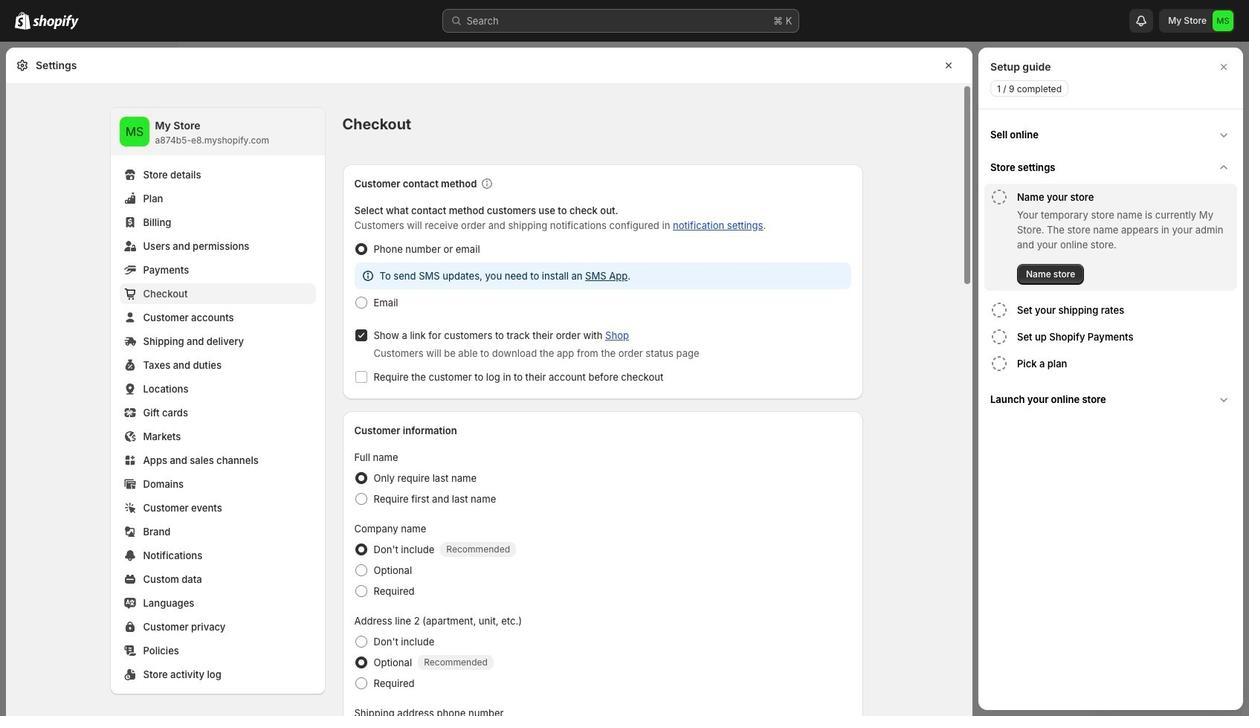 Task type: describe. For each thing, give the bounding box(es) containing it.
mark pick a plan as done image
[[991, 355, 1008, 373]]

mark set up shopify payments as done image
[[991, 328, 1008, 346]]

0 horizontal spatial shopify image
[[15, 12, 30, 30]]

mark set your shipping rates as done image
[[991, 301, 1008, 319]]



Task type: locate. For each thing, give the bounding box(es) containing it.
0 vertical spatial my store image
[[1213, 10, 1234, 31]]

shopify image
[[15, 12, 30, 30], [33, 15, 79, 30]]

status
[[354, 263, 851, 289]]

1 horizontal spatial my store image
[[1213, 10, 1234, 31]]

1 vertical spatial my store image
[[119, 117, 149, 147]]

shop settings menu element
[[110, 108, 325, 694]]

1 horizontal spatial shopify image
[[33, 15, 79, 30]]

mark name your store as done image
[[991, 188, 1008, 206]]

status inside settings dialog
[[354, 263, 851, 289]]

my store image inside shop settings menu element
[[119, 117, 149, 147]]

my store image
[[1213, 10, 1234, 31], [119, 117, 149, 147]]

0 horizontal spatial my store image
[[119, 117, 149, 147]]

dialog
[[979, 48, 1243, 710]]

settings dialog
[[6, 48, 973, 716]]



